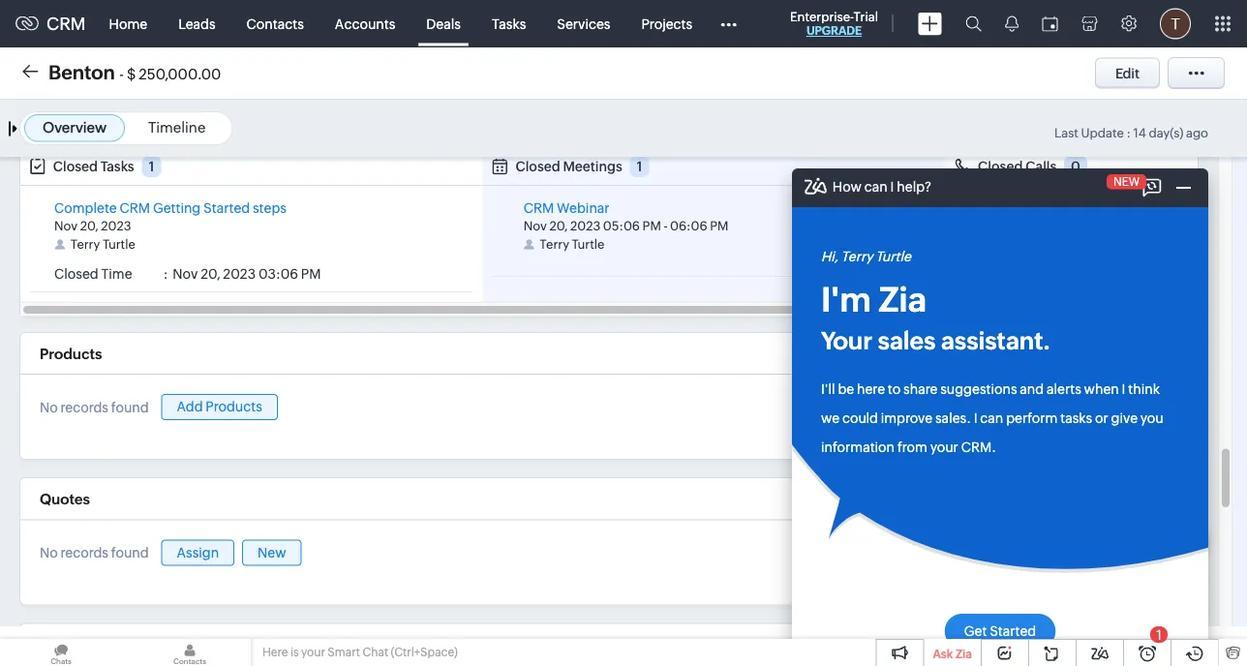 Task type: vqa. For each thing, say whether or not it's contained in the screenshot.
:
yes



Task type: locate. For each thing, give the bounding box(es) containing it.
terry for complete crm getting started steps
[[70, 237, 100, 252]]

1 vertical spatial tasks
[[101, 159, 134, 174]]

found down 0
[[1046, 200, 1081, 215]]

pm right the 03:06
[[301, 266, 321, 282]]

1 horizontal spatial terry turtle
[[540, 237, 605, 252]]

: right time
[[163, 266, 168, 282]]

1 vertical spatial zia
[[956, 648, 973, 661]]

1 vertical spatial records
[[61, 400, 108, 415]]

terry turtle up closed time
[[70, 237, 135, 252]]

search image
[[966, 15, 982, 32]]

0 horizontal spatial terry
[[70, 237, 100, 252]]

home
[[109, 16, 147, 31]]

0 vertical spatial products
[[40, 346, 102, 363]]

0 vertical spatial :
[[1127, 126, 1131, 140]]

nov down complete crm getting started steps nov 20, 2023
[[173, 266, 198, 282]]

terry down crm webinar link
[[540, 237, 570, 252]]

0 vertical spatial found
[[1046, 200, 1081, 215]]

- left 06:06
[[664, 219, 668, 233]]

found left add
[[111, 400, 149, 415]]

1 vertical spatial new
[[258, 545, 286, 560]]

projects
[[642, 16, 693, 31]]

i left help?
[[891, 179, 895, 195]]

1 horizontal spatial nov
[[173, 266, 198, 282]]

deals
[[427, 16, 461, 31]]

pm
[[643, 219, 661, 233], [710, 219, 729, 233], [301, 266, 321, 282]]

no records found for products
[[40, 400, 149, 415]]

20,
[[80, 219, 98, 233], [550, 219, 568, 233], [201, 266, 220, 282]]

turtle down webinar
[[572, 237, 605, 252]]

closed tasks
[[53, 159, 134, 174]]

i
[[891, 179, 895, 195], [935, 255, 938, 271], [1122, 382, 1126, 397], [974, 411, 978, 426]]

i right sales.
[[974, 411, 978, 426]]

1 vertical spatial no records found
[[40, 400, 149, 415]]

assign
[[177, 545, 219, 560]]

Type your message... text field
[[847, 563, 1195, 587]]

records for products
[[61, 400, 108, 415]]

how left help?
[[833, 179, 862, 195]]

1 horizontal spatial how
[[873, 255, 903, 271]]

i right may
[[935, 255, 938, 271]]

new
[[1114, 175, 1140, 188], [258, 545, 286, 560]]

0 vertical spatial -
[[119, 65, 124, 82]]

calls
[[1026, 159, 1057, 174]]

perform
[[1007, 411, 1058, 426]]

crm webinar nov 20, 2023 05:06 pm - 06:06 pm
[[524, 200, 729, 233]]

0 horizontal spatial crm
[[46, 14, 86, 34]]

-
[[119, 65, 124, 82], [664, 219, 668, 233]]

1 vertical spatial can
[[981, 411, 1004, 426]]

1 horizontal spatial products
[[206, 399, 262, 415]]

0 vertical spatial no
[[980, 200, 997, 215]]

zia for i'm
[[879, 280, 927, 319]]

here is your smart chat (ctrl+space)
[[263, 646, 458, 659]]

0 vertical spatial can
[[865, 179, 888, 195]]

your down sales.
[[931, 440, 959, 455]]

enterprise-trial upgrade
[[790, 9, 879, 37]]

found left assign link
[[111, 545, 149, 561]]

1 horizontal spatial pm
[[643, 219, 661, 233]]

closed left calls
[[978, 159, 1023, 174]]

zia down may
[[879, 280, 927, 319]]

is
[[291, 646, 299, 659]]

ask zia
[[933, 648, 973, 661]]

0 vertical spatial new
[[1114, 175, 1140, 188]]

no records found down calls
[[980, 200, 1081, 215]]

benton - $ 250,000.00
[[48, 61, 221, 83]]

no records found for quotes
[[40, 545, 149, 561]]

add products link
[[161, 394, 278, 421]]

0 horizontal spatial 20,
[[80, 219, 98, 233]]

0 horizontal spatial your
[[301, 646, 325, 659]]

add
[[177, 399, 203, 415]]

0 horizontal spatial can
[[865, 179, 888, 195]]

started right "get"
[[990, 624, 1037, 639]]

no records found down "quotes"
[[40, 545, 149, 561]]

leads link
[[163, 0, 231, 47]]

your
[[821, 327, 873, 355]]

closed for closed tasks
[[53, 159, 98, 174]]

profile image
[[1161, 8, 1192, 39]]

closed up crm webinar link
[[516, 159, 561, 174]]

20, down complete
[[80, 219, 98, 233]]

1 horizontal spatial zia
[[956, 648, 973, 661]]

tasks
[[492, 16, 526, 31], [101, 159, 134, 174]]

1 horizontal spatial -
[[664, 219, 668, 233]]

2 vertical spatial no
[[40, 545, 58, 561]]

alerts
[[1047, 382, 1082, 397]]

2 horizontal spatial 20,
[[550, 219, 568, 233]]

crm for crm webinar nov 20, 2023 05:06 pm - 06:06 pm
[[524, 200, 554, 216]]

0 horizontal spatial :
[[163, 266, 168, 282]]

2023 left the 03:06
[[223, 266, 256, 282]]

i'll
[[821, 382, 836, 397]]

add products
[[177, 399, 262, 415]]

no down closed calls
[[980, 200, 997, 215]]

i'm zia your sales assistant.
[[821, 280, 1051, 355]]

from
[[898, 440, 928, 455]]

your right is
[[301, 646, 325, 659]]

0 vertical spatial tasks
[[492, 16, 526, 31]]

found for quotes
[[111, 545, 149, 561]]

1 horizontal spatial 1
[[637, 159, 643, 174]]

no records found left add
[[40, 400, 149, 415]]

be
[[838, 382, 855, 397]]

0 vertical spatial started
[[204, 200, 250, 216]]

0 vertical spatial your
[[931, 440, 959, 455]]

new down last update : 14 day(s) ago on the right top
[[1114, 175, 1140, 188]]

hi,
[[821, 249, 839, 264], [853, 255, 871, 271]]

new right assign
[[258, 545, 286, 560]]

1 vertical spatial found
[[111, 400, 149, 415]]

closed left time
[[54, 266, 98, 282]]

- left $ at left top
[[119, 65, 124, 82]]

1 terry turtle from the left
[[70, 237, 135, 252]]

0 vertical spatial how
[[833, 179, 862, 195]]

share
[[904, 382, 938, 397]]

0 horizontal spatial new
[[258, 545, 286, 560]]

0 horizontal spatial 1
[[149, 159, 154, 174]]

2 vertical spatial records
[[61, 545, 108, 561]]

closed down overview link
[[53, 159, 98, 174]]

started left steps
[[204, 200, 250, 216]]

pm right 06:06
[[710, 219, 729, 233]]

20, inside complete crm getting started steps nov 20, 2023
[[80, 219, 98, 233]]

can down suggestions
[[981, 411, 1004, 426]]

2 horizontal spatial 2023
[[571, 219, 601, 233]]

ask
[[933, 648, 954, 661]]

terry
[[70, 237, 100, 252], [540, 237, 570, 252], [841, 249, 873, 264]]

0 horizontal spatial -
[[119, 65, 124, 82]]

1 horizontal spatial your
[[931, 440, 959, 455]]

pm right 05:06
[[643, 219, 661, 233]]

0 horizontal spatial started
[[204, 200, 250, 216]]

1 horizontal spatial :
[[1127, 126, 1131, 140]]

products right add
[[206, 399, 262, 415]]

: left "14"
[[1127, 126, 1131, 140]]

records down "quotes"
[[61, 545, 108, 561]]

getting
[[153, 200, 201, 216]]

1 vertical spatial -
[[664, 219, 668, 233]]

20, down crm webinar link
[[550, 219, 568, 233]]

crm link
[[15, 14, 86, 34]]

started
[[204, 200, 250, 216], [990, 624, 1037, 639]]

0 horizontal spatial nov
[[54, 219, 78, 233]]

2023
[[101, 219, 131, 233], [571, 219, 601, 233], [223, 266, 256, 282]]

crm left webinar
[[524, 200, 554, 216]]

you
[[1141, 411, 1164, 426]]

crm up 'benton'
[[46, 14, 86, 34]]

crm left getting
[[120, 200, 150, 216]]

closed
[[53, 159, 98, 174], [516, 159, 561, 174], [978, 159, 1023, 174], [54, 266, 98, 282]]

0 vertical spatial zia
[[879, 280, 927, 319]]

nov down crm webinar link
[[524, 219, 547, 233]]

1 horizontal spatial tasks
[[492, 16, 526, 31]]

crm for crm
[[46, 14, 86, 34]]

turtle for crm webinar
[[572, 237, 605, 252]]

no for products
[[40, 400, 58, 415]]

give
[[1112, 411, 1138, 426]]

2 horizontal spatial crm
[[524, 200, 554, 216]]

2 vertical spatial found
[[111, 545, 149, 561]]

how can i help?
[[833, 179, 932, 195]]

can left help?
[[865, 179, 888, 195]]

0 horizontal spatial 2023
[[101, 219, 131, 233]]

nov inside complete crm getting started steps nov 20, 2023
[[54, 219, 78, 233]]

started inside complete crm getting started steps nov 20, 2023
[[204, 200, 250, 216]]

turtle left 'help'
[[876, 249, 911, 264]]

1 vertical spatial :
[[163, 266, 168, 282]]

no down "quotes"
[[40, 545, 58, 561]]

2 terry turtle from the left
[[540, 237, 605, 252]]

1 horizontal spatial can
[[981, 411, 1004, 426]]

turtle
[[103, 237, 135, 252], [572, 237, 605, 252], [876, 249, 911, 264]]

terry turtle for complete crm getting started steps
[[70, 237, 135, 252]]

found
[[1046, 200, 1081, 215], [111, 400, 149, 415], [111, 545, 149, 561]]

create menu element
[[907, 0, 954, 47]]

2 vertical spatial no records found
[[40, 545, 149, 561]]

1 horizontal spatial new
[[1114, 175, 1140, 188]]

2 horizontal spatial nov
[[524, 219, 547, 233]]

0
[[1072, 159, 1081, 174]]

crm
[[46, 14, 86, 34], [120, 200, 150, 216], [524, 200, 554, 216]]

1 vertical spatial started
[[990, 624, 1037, 639]]

smart
[[328, 646, 360, 659]]

2023 down complete
[[101, 219, 131, 233]]

tasks up complete
[[101, 159, 134, 174]]

may
[[905, 255, 932, 271]]

1 vertical spatial no
[[40, 400, 58, 415]]

terry up closed time
[[70, 237, 100, 252]]

03:06
[[259, 266, 298, 282]]

how left may
[[873, 255, 903, 271]]

overview
[[43, 119, 107, 136]]

0 horizontal spatial products
[[40, 346, 102, 363]]

records up "quotes"
[[61, 400, 108, 415]]

:
[[1127, 126, 1131, 140], [163, 266, 168, 282]]

1 vertical spatial how
[[873, 255, 903, 271]]

tasks right 'deals' link
[[492, 16, 526, 31]]

suggestions
[[941, 382, 1018, 397]]

2023 down webinar
[[571, 219, 601, 233]]

crm inside crm webinar nov 20, 2023 05:06 pm - 06:06 pm
[[524, 200, 554, 216]]

records down closed calls
[[999, 200, 1044, 215]]

turtle up time
[[103, 237, 135, 252]]

1 horizontal spatial terry
[[540, 237, 570, 252]]

0 horizontal spatial zia
[[879, 280, 927, 319]]

0 horizontal spatial turtle
[[103, 237, 135, 252]]

products down closed time
[[40, 346, 102, 363]]

i'll be here to share suggestions and alerts when i think we could improve sales. i can perform tasks or give you information from your crm.
[[821, 382, 1164, 455]]

turtle for complete crm getting started steps
[[103, 237, 135, 252]]

closed time
[[54, 266, 132, 282]]

closed calls
[[978, 159, 1057, 174]]

create menu image
[[918, 12, 943, 35]]

1 for closed tasks
[[149, 159, 154, 174]]

1 vertical spatial products
[[206, 399, 262, 415]]

1 horizontal spatial 20,
[[201, 266, 220, 282]]

$
[[127, 65, 136, 82]]

2 horizontal spatial terry
[[841, 249, 873, 264]]

1 horizontal spatial hi,
[[853, 255, 871, 271]]

no up "quotes"
[[40, 400, 58, 415]]

your
[[931, 440, 959, 455], [301, 646, 325, 659]]

1 horizontal spatial crm
[[120, 200, 150, 216]]

1 horizontal spatial turtle
[[572, 237, 605, 252]]

zia inside i'm zia your sales assistant.
[[879, 280, 927, 319]]

time
[[101, 266, 132, 282]]

0 horizontal spatial hi,
[[821, 249, 839, 264]]

zia right ask
[[956, 648, 973, 661]]

20, left the 03:06
[[201, 266, 220, 282]]

closed for closed time
[[54, 266, 98, 282]]

terry up i'm
[[841, 249, 873, 264]]

assign link
[[161, 540, 235, 566]]

terry turtle down crm webinar link
[[540, 237, 605, 252]]

0 horizontal spatial pm
[[301, 266, 321, 282]]

benton
[[48, 61, 115, 83]]

0 horizontal spatial terry turtle
[[70, 237, 135, 252]]

nov down complete
[[54, 219, 78, 233]]



Task type: describe. For each thing, give the bounding box(es) containing it.
assistant.
[[942, 327, 1051, 355]]

: nov 20, 2023 03:06 pm
[[163, 266, 321, 282]]

meetings
[[563, 159, 623, 174]]

update
[[1082, 126, 1125, 140]]

hi, terry turtle
[[821, 249, 911, 264]]

crm inside complete crm getting started steps nov 20, 2023
[[120, 200, 150, 216]]

ago
[[1187, 126, 1209, 140]]

and
[[1020, 382, 1045, 397]]

services link
[[542, 0, 626, 47]]

or
[[1096, 411, 1109, 426]]

terry turtle for crm webinar
[[540, 237, 605, 252]]

closed for closed calls
[[978, 159, 1023, 174]]

can inside i'll be here to share suggestions and alerts when i think we could improve sales. i can perform tasks or give you information from your crm.
[[981, 411, 1004, 426]]

timeline
[[148, 119, 206, 136]]

1 horizontal spatial started
[[990, 624, 1037, 639]]

06:06
[[670, 219, 708, 233]]

2 horizontal spatial pm
[[710, 219, 729, 233]]

think
[[1129, 382, 1161, 397]]

20, inside crm webinar nov 20, 2023 05:06 pm - 06:06 pm
[[550, 219, 568, 233]]

webinar
[[557, 200, 610, 216]]

products inside add products link
[[206, 399, 262, 415]]

nov inside crm webinar nov 20, 2023 05:06 pm - 06:06 pm
[[524, 219, 547, 233]]

hi, how may i help you?
[[853, 255, 1002, 271]]

home link
[[94, 0, 163, 47]]

when
[[1085, 382, 1120, 397]]

2023 inside crm webinar nov 20, 2023 05:06 pm - 06:06 pm
[[571, 219, 601, 233]]

signals image
[[1006, 15, 1019, 32]]

250,000.00
[[139, 65, 221, 82]]

trial
[[854, 9, 879, 24]]

to
[[888, 382, 901, 397]]

0 vertical spatial no records found
[[980, 200, 1081, 215]]

enterprise-
[[790, 9, 854, 24]]

new link
[[242, 540, 302, 566]]

calendar image
[[1042, 16, 1059, 31]]

zia for ask
[[956, 648, 973, 661]]

accounts link
[[320, 0, 411, 47]]

contacts image
[[129, 639, 251, 666]]

could
[[843, 411, 878, 426]]

0 vertical spatial records
[[999, 200, 1044, 215]]

crm.
[[962, 440, 997, 455]]

closed for closed meetings
[[516, 159, 561, 174]]

services
[[557, 16, 611, 31]]

quotes
[[40, 491, 90, 508]]

- inside benton - $ 250,000.00
[[119, 65, 124, 82]]

help?
[[897, 179, 932, 195]]

edit
[[1116, 65, 1140, 81]]

- inside crm webinar nov 20, 2023 05:06 pm - 06:06 pm
[[664, 219, 668, 233]]

1 vertical spatial your
[[301, 646, 325, 659]]

2 horizontal spatial 1
[[1157, 627, 1162, 643]]

complete crm getting started steps link
[[54, 200, 287, 216]]

get started
[[965, 624, 1037, 639]]

1 for closed meetings
[[637, 159, 643, 174]]

i'm
[[821, 280, 872, 319]]

14
[[1134, 126, 1147, 140]]

chat
[[363, 646, 389, 659]]

contacts link
[[231, 0, 320, 47]]

leads
[[178, 16, 216, 31]]

Other Modules field
[[708, 8, 750, 39]]

timeline link
[[148, 119, 206, 136]]

last
[[1055, 126, 1079, 140]]

steps
[[253, 200, 287, 216]]

edit button
[[1096, 58, 1161, 89]]

accounts
[[335, 16, 396, 31]]

help
[[941, 255, 969, 271]]

information
[[821, 440, 895, 455]]

found for products
[[111, 400, 149, 415]]

day(s)
[[1149, 126, 1184, 140]]

0 horizontal spatial how
[[833, 179, 862, 195]]

hi, for hi, terry turtle
[[821, 249, 839, 264]]

contacts
[[247, 16, 304, 31]]

complete
[[54, 200, 117, 216]]

chats image
[[0, 639, 122, 666]]

(ctrl+space)
[[391, 646, 458, 659]]

terry for crm webinar
[[540, 237, 570, 252]]

1 horizontal spatial 2023
[[223, 266, 256, 282]]

upgrade
[[807, 24, 862, 37]]

i left think on the bottom of the page
[[1122, 382, 1126, 397]]

deals link
[[411, 0, 477, 47]]

your inside i'll be here to share suggestions and alerts when i think we could improve sales. i can perform tasks or give you information from your crm.
[[931, 440, 959, 455]]

records for quotes
[[61, 545, 108, 561]]

tasks
[[1061, 411, 1093, 426]]

complete crm getting started steps nov 20, 2023
[[54, 200, 287, 233]]

here
[[857, 382, 885, 397]]

here
[[263, 646, 288, 659]]

closed meetings
[[516, 159, 623, 174]]

2023 inside complete crm getting started steps nov 20, 2023
[[101, 219, 131, 233]]

2 horizontal spatial turtle
[[876, 249, 911, 264]]

improve
[[881, 411, 933, 426]]

projects link
[[626, 0, 708, 47]]

05:06
[[603, 219, 640, 233]]

tasks link
[[477, 0, 542, 47]]

get
[[965, 624, 987, 639]]

we
[[821, 411, 840, 426]]

you?
[[972, 255, 1002, 271]]

signals element
[[994, 0, 1031, 47]]

overview link
[[43, 119, 107, 136]]

0 horizontal spatial tasks
[[101, 159, 134, 174]]

hi, for hi, how may i help you?
[[853, 255, 871, 271]]

no for quotes
[[40, 545, 58, 561]]

sales.
[[936, 411, 971, 426]]

search element
[[954, 0, 994, 47]]

profile element
[[1149, 0, 1203, 47]]

sales
[[878, 327, 936, 355]]



